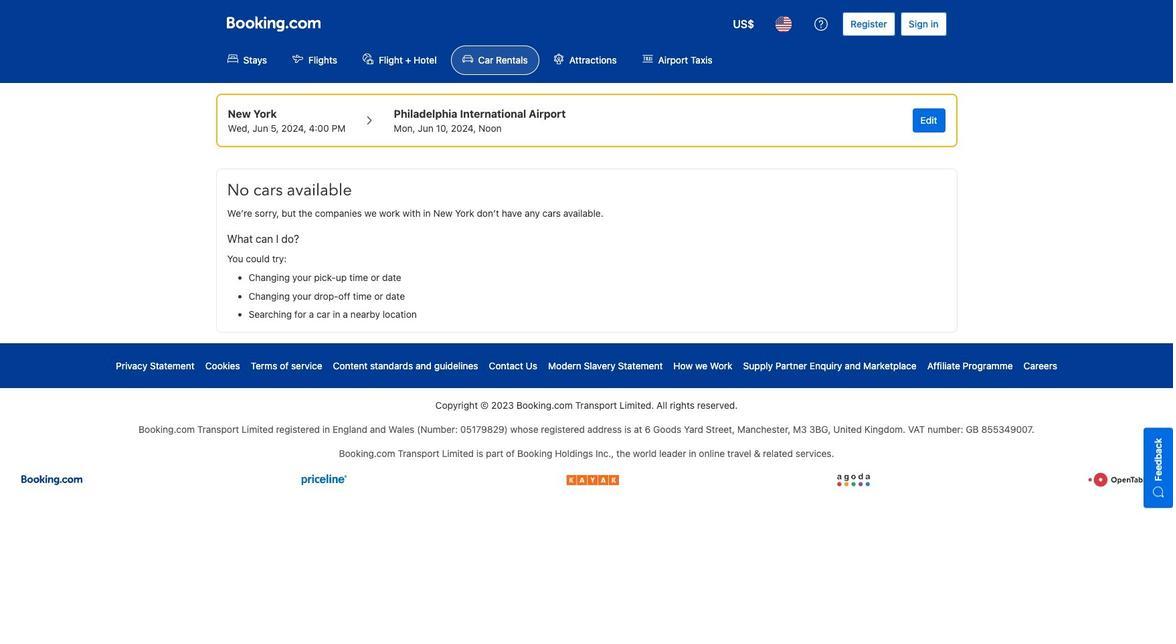 Task type: locate. For each thing, give the bounding box(es) containing it.
skip to main content element
[[0, 0, 1173, 83]]

group
[[228, 106, 346, 135], [394, 106, 566, 135]]

1 horizontal spatial group
[[394, 106, 566, 135]]

0 horizontal spatial group
[[228, 106, 346, 135]]

opentable image
[[1088, 471, 1152, 489]]

drop-off location element
[[394, 106, 566, 122]]

footer
[[0, 343, 1173, 510]]

2 group from the left
[[394, 106, 566, 135]]

booking.com image
[[21, 471, 82, 489]]

1 group from the left
[[228, 106, 346, 135]]

kayak image
[[566, 471, 619, 489]]

priceline image
[[294, 471, 355, 489]]

agoda image
[[830, 471, 877, 489]]



Task type: vqa. For each thing, say whether or not it's contained in the screenshot.
leftmost group
yes



Task type: describe. For each thing, give the bounding box(es) containing it.
pick-up location element
[[228, 106, 346, 122]]

search summary element
[[216, 94, 957, 147]]

pick-up date element
[[228, 122, 346, 135]]

drop-off date element
[[394, 122, 566, 135]]



